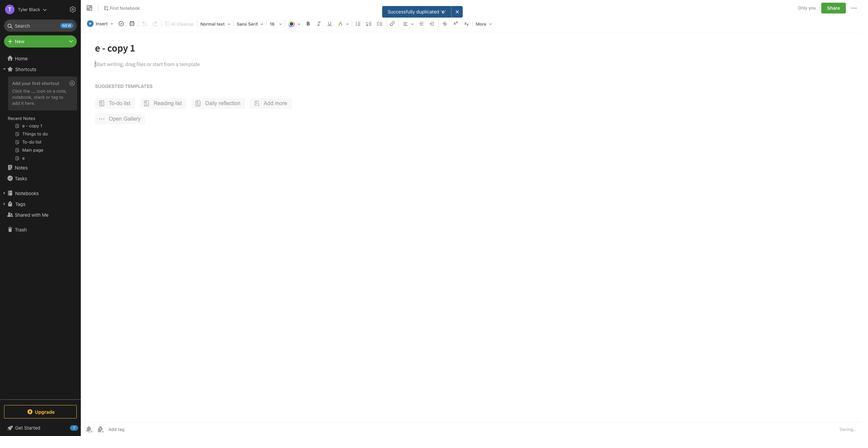 Task type: vqa. For each thing, say whether or not it's contained in the screenshot.
'Customize' button
no



Task type: locate. For each thing, give the bounding box(es) containing it.
get started
[[15, 425, 40, 431]]

notes up tasks
[[15, 165, 28, 170]]

tyler black
[[18, 7, 40, 12]]

calendar event image
[[127, 19, 137, 28]]

sans
[[237, 21, 247, 27]]

notes
[[23, 116, 35, 121], [15, 165, 28, 170]]

only you
[[799, 5, 816, 11]]

started
[[24, 425, 40, 431]]

notes right 'recent'
[[23, 116, 35, 121]]

add a reminder image
[[85, 425, 93, 433]]

tree
[[0, 53, 81, 399]]

home
[[15, 55, 28, 61]]

group
[[0, 74, 81, 165]]

7
[[73, 426, 75, 430]]

checklist image
[[375, 19, 385, 28]]

new
[[62, 23, 71, 28]]

stack
[[34, 94, 45, 100]]

Help and Learning task checklist field
[[0, 423, 81, 433]]

add
[[12, 81, 20, 86]]

shared with me
[[15, 212, 49, 218]]

1 horizontal spatial '
[[445, 9, 446, 14]]

0 vertical spatial notes
[[23, 116, 35, 121]]

the
[[23, 88, 30, 94]]

task image
[[117, 19, 126, 28]]

successfully duplicated ' e '
[[388, 9, 446, 14]]

insert
[[96, 21, 108, 26]]

expand note image
[[86, 4, 94, 12]]

first
[[32, 81, 41, 86]]

or
[[46, 94, 50, 100]]

shortcuts button
[[0, 64, 81, 74]]

Note Editor text field
[[81, 32, 863, 422]]

add
[[12, 100, 20, 106]]

numbered list image
[[365, 19, 374, 28]]

recent notes
[[8, 116, 35, 121]]

1 vertical spatial notes
[[15, 165, 28, 170]]

normal text
[[200, 21, 225, 27]]

shortcuts
[[15, 66, 36, 72]]

on
[[47, 88, 52, 94]]

note window element
[[81, 0, 863, 436]]

bold image
[[304, 19, 313, 28]]

text
[[217, 21, 225, 27]]

italic image
[[314, 19, 324, 28]]

Font size field
[[268, 19, 284, 29]]

black
[[29, 7, 40, 12]]

here.
[[25, 100, 35, 106]]

tags
[[15, 201, 25, 207]]

click
[[12, 88, 22, 94]]

notes inside notes link
[[15, 165, 28, 170]]

tasks
[[15, 175, 27, 181]]

note,
[[57, 88, 67, 94]]

Alignment field
[[400, 19, 416, 29]]

e
[[442, 9, 445, 14]]

Heading level field
[[198, 19, 233, 29]]

sans serif
[[237, 21, 258, 27]]

notebooks
[[15, 190, 39, 196]]

subscript image
[[462, 19, 471, 28]]

tree containing home
[[0, 53, 81, 399]]

notes link
[[0, 162, 81, 173]]

share
[[828, 5, 841, 11]]

superscript image
[[451, 19, 461, 28]]

your
[[22, 81, 31, 86]]

0 horizontal spatial '
[[441, 9, 442, 14]]

click to collapse image
[[78, 424, 83, 432]]

underline image
[[325, 19, 335, 28]]

expand notebooks image
[[2, 190, 7, 196]]

Account field
[[0, 3, 47, 16]]

1 ' from the left
[[441, 9, 442, 14]]

strikethrough image
[[440, 19, 450, 28]]

'
[[441, 9, 442, 14], [445, 9, 446, 14]]

share button
[[822, 3, 846, 13]]

Add tag field
[[108, 426, 158, 432]]

group containing add your first shortcut
[[0, 74, 81, 165]]

serif
[[248, 21, 258, 27]]



Task type: describe. For each thing, give the bounding box(es) containing it.
to
[[59, 94, 63, 100]]

insert link image
[[388, 19, 397, 28]]

Font color field
[[286, 19, 303, 29]]

only
[[799, 5, 808, 11]]

get
[[15, 425, 23, 431]]

new
[[15, 38, 25, 44]]

...
[[31, 88, 36, 94]]

notebooks link
[[0, 188, 81, 198]]

successfully
[[388, 9, 415, 14]]

you
[[809, 5, 816, 11]]

More field
[[474, 19, 495, 29]]

tasks button
[[0, 173, 81, 184]]

new search field
[[9, 20, 73, 32]]

Insert field
[[85, 19, 116, 28]]

notebook
[[120, 5, 140, 11]]

trash link
[[0, 224, 81, 235]]

home link
[[0, 53, 81, 64]]

click the ...
[[12, 88, 36, 94]]

add your first shortcut
[[12, 81, 59, 86]]

recent
[[8, 116, 22, 121]]

upgrade
[[35, 409, 55, 415]]

a
[[53, 88, 55, 94]]

16
[[270, 21, 275, 27]]

tags button
[[0, 198, 81, 209]]

Highlight field
[[335, 19, 351, 29]]

duplicated
[[416, 9, 439, 14]]

tyler
[[18, 7, 28, 12]]

settings image
[[69, 5, 77, 13]]

me
[[42, 212, 49, 218]]

shortcut
[[42, 81, 59, 86]]

notebook,
[[12, 94, 33, 100]]

bulleted list image
[[354, 19, 363, 28]]

more
[[476, 21, 487, 27]]

first notebook button
[[101, 3, 142, 13]]

tag
[[51, 94, 58, 100]]

new button
[[4, 35, 77, 48]]

icon
[[37, 88, 45, 94]]

first notebook
[[110, 5, 140, 11]]

it
[[21, 100, 24, 106]]

2 ' from the left
[[445, 9, 446, 14]]

trash
[[15, 227, 27, 232]]

icon on a note, notebook, stack or tag to add it here.
[[12, 88, 67, 106]]

normal
[[200, 21, 216, 27]]

shared with me link
[[0, 209, 81, 220]]

saving…
[[840, 427, 857, 432]]

with
[[32, 212, 41, 218]]

Search text field
[[9, 20, 72, 32]]

Font family field
[[235, 19, 266, 29]]

outdent image
[[428, 19, 437, 28]]

indent image
[[417, 19, 427, 28]]

expand tags image
[[2, 201, 7, 207]]

first
[[110, 5, 119, 11]]

upgrade button
[[4, 405, 77, 419]]

shared
[[15, 212, 30, 218]]

More actions field
[[850, 3, 859, 13]]

add tag image
[[96, 425, 104, 433]]

more actions image
[[850, 4, 859, 12]]



